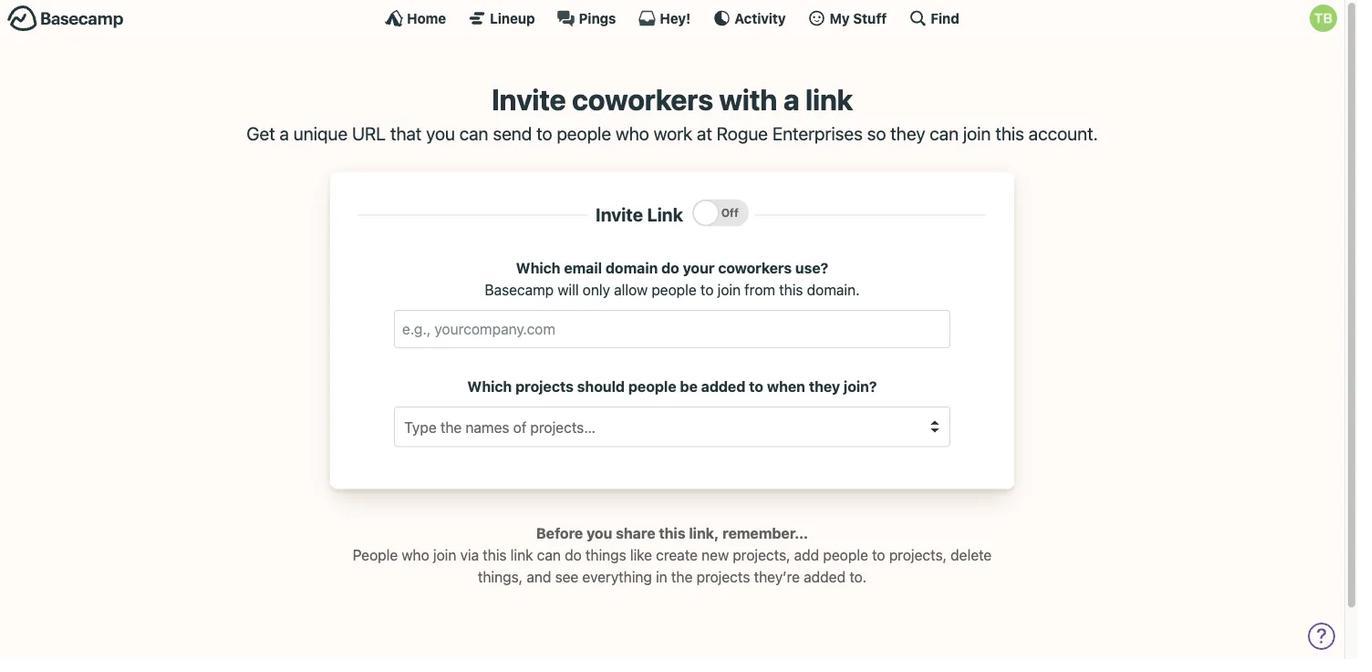 Task type: describe. For each thing, give the bounding box(es) containing it.
share
[[616, 525, 655, 542]]

to inside which email domain do your coworkers use? basecamp will only allow people to join from this domain.
[[700, 281, 714, 299]]

do inside "before you share this link, remember… people who join via this link can do things like create new projects, add people to projects, delete things, and see everything in the projects they're added to."
[[565, 546, 582, 564]]

this up create
[[659, 525, 686, 542]]

link inside invite coworkers with a link get a unique url that you can send to people who work at rogue enterprises so they can join this account.
[[806, 82, 853, 117]]

1 projects, from the left
[[733, 546, 790, 564]]

get
[[247, 123, 275, 144]]

domain
[[606, 259, 658, 277]]

use?
[[795, 259, 829, 277]]

via
[[460, 546, 479, 564]]

your
[[683, 259, 715, 277]]

my
[[830, 10, 850, 26]]

can inside "before you share this link, remember… people who join via this link can do things like create new projects, add people to projects, delete things, and see everything in the projects they're added to."
[[537, 546, 561, 564]]

which email domain do your coworkers use? basecamp will only allow people to join from this domain.
[[485, 259, 860, 299]]

before you share this link, remember… people who join via this link can do things like create new projects, add people to projects, delete things, and see everything in the projects they're added to.
[[353, 525, 992, 586]]

home
[[407, 10, 446, 26]]

they inside invite coworkers with a link get a unique url that you can send to people who work at rogue enterprises so they can join this account.
[[891, 123, 925, 144]]

which for projects
[[467, 378, 512, 395]]

email
[[564, 259, 602, 277]]

0 horizontal spatial a
[[280, 123, 289, 144]]

things,
[[478, 568, 523, 586]]

Which email domain do your coworkers use? text field
[[394, 310, 950, 348]]

who inside "before you share this link, remember… people who join via this link can do things like create new projects, add people to projects, delete things, and see everything in the projects they're added to."
[[402, 546, 429, 564]]

0 vertical spatial projects
[[515, 378, 574, 395]]

in
[[656, 568, 668, 586]]

switch accounts image
[[7, 5, 124, 33]]

you inside "before you share this link, remember… people who join via this link can do things like create new projects, add people to projects, delete things, and see everything in the projects they're added to."
[[587, 525, 612, 542]]

this inside which email domain do your coworkers use? basecamp will only allow people to join from this domain.
[[779, 281, 803, 299]]

pings
[[579, 10, 616, 26]]

everything
[[582, 568, 652, 586]]

delete
[[951, 546, 992, 564]]

join inside "before you share this link, remember… people who join via this link can do things like create new projects, add people to projects, delete things, and see everything in the projects they're added to."
[[433, 546, 456, 564]]

they're
[[754, 568, 800, 586]]

work
[[654, 123, 693, 144]]

coworkers inside which email domain do your coworkers use? basecamp will only allow people to join from this domain.
[[718, 259, 792, 277]]

stuff
[[853, 10, 887, 26]]

coworkers inside invite coworkers with a link get a unique url that you can send to people who work at rogue enterprises so they can join this account.
[[572, 82, 713, 117]]

with
[[719, 82, 777, 117]]

which projects should people be added to when they join?
[[467, 378, 877, 395]]

before
[[536, 525, 583, 542]]

new
[[702, 546, 729, 564]]

that
[[390, 123, 422, 144]]

allow
[[614, 281, 648, 299]]

lineup link
[[468, 9, 535, 27]]

to inside "before you share this link, remember… people who join via this link can do things like create new projects, add people to projects, delete things, and see everything in the projects they're added to."
[[872, 546, 885, 564]]

send
[[493, 123, 532, 144]]

find
[[931, 10, 960, 26]]

invite link
[[596, 204, 683, 225]]

you inside invite coworkers with a link get a unique url that you can send to people who work at rogue enterprises so they can join this account.
[[426, 123, 455, 144]]

invite for link
[[596, 204, 643, 225]]

from
[[745, 281, 775, 299]]

enterprises
[[772, 123, 863, 144]]

2 horizontal spatial can
[[930, 123, 959, 144]]

and
[[527, 568, 551, 586]]

unique
[[293, 123, 348, 144]]

home link
[[385, 9, 446, 27]]



Task type: vqa. For each thing, say whether or not it's contained in the screenshot.
'Which email domain do your coworkers use?' text box
yes



Task type: locate. For each thing, give the bounding box(es) containing it.
1 vertical spatial who
[[402, 546, 429, 564]]

a up enterprises
[[783, 82, 800, 117]]

coworkers up work
[[572, 82, 713, 117]]

the
[[671, 568, 693, 586]]

they
[[891, 123, 925, 144], [809, 378, 840, 395]]

0 vertical spatial coworkers
[[572, 82, 713, 117]]

1 horizontal spatial which
[[516, 259, 561, 277]]

they right so
[[891, 123, 925, 144]]

join?
[[844, 378, 877, 395]]

which
[[516, 259, 561, 277], [467, 378, 512, 395]]

should
[[577, 378, 625, 395]]

0 vertical spatial a
[[783, 82, 800, 117]]

activity
[[735, 10, 786, 26]]

projects
[[515, 378, 574, 395], [697, 568, 750, 586]]

do inside which email domain do your coworkers use? basecamp will only allow people to join from this domain.
[[661, 259, 679, 277]]

can left send
[[460, 123, 489, 144]]

can up and
[[537, 546, 561, 564]]

which inside which email domain do your coworkers use? basecamp will only allow people to join from this domain.
[[516, 259, 561, 277]]

join inside invite coworkers with a link get a unique url that you can send to people who work at rogue enterprises so they can join this account.
[[963, 123, 991, 144]]

1 horizontal spatial projects
[[697, 568, 750, 586]]

projects,
[[733, 546, 790, 564], [889, 546, 947, 564]]

lineup
[[490, 10, 535, 26]]

added
[[701, 378, 746, 395], [804, 568, 846, 586]]

find button
[[909, 9, 960, 27]]

1 vertical spatial projects
[[697, 568, 750, 586]]

added right the be
[[701, 378, 746, 395]]

create
[[656, 546, 698, 564]]

1 horizontal spatial can
[[537, 546, 561, 564]]

link
[[647, 204, 683, 225]]

1 vertical spatial they
[[809, 378, 840, 395]]

do left your
[[661, 259, 679, 277]]

hey!
[[660, 10, 691, 26]]

when
[[767, 378, 805, 395]]

0 horizontal spatial which
[[467, 378, 512, 395]]

a
[[783, 82, 800, 117], [280, 123, 289, 144]]

2 vertical spatial join
[[433, 546, 456, 564]]

this
[[996, 123, 1024, 144], [779, 281, 803, 299], [659, 525, 686, 542], [483, 546, 507, 564]]

0 vertical spatial added
[[701, 378, 746, 395]]

only
[[583, 281, 610, 299]]

to left when
[[749, 378, 764, 395]]

1 horizontal spatial do
[[661, 259, 679, 277]]

join left via
[[433, 546, 456, 564]]

account.
[[1029, 123, 1098, 144]]

0 vertical spatial which
[[516, 259, 561, 277]]

people inside "before you share this link, remember… people who join via this link can do things like create new projects, add people to projects, delete things, and see everything in the projects they're added to."
[[823, 546, 868, 564]]

1 horizontal spatial they
[[891, 123, 925, 144]]

0 horizontal spatial coworkers
[[572, 82, 713, 117]]

people
[[557, 123, 611, 144], [652, 281, 697, 299], [628, 378, 677, 395], [823, 546, 868, 564]]

url
[[352, 123, 386, 144]]

Type the names of projects… text field
[[402, 415, 928, 439]]

which for email
[[516, 259, 561, 277]]

my stuff
[[830, 10, 887, 26]]

at
[[697, 123, 712, 144]]

projects, left delete
[[889, 546, 947, 564]]

so
[[867, 123, 886, 144]]

1 horizontal spatial coworkers
[[718, 259, 792, 277]]

to inside invite coworkers with a link get a unique url that you can send to people who work at rogue enterprises so they can join this account.
[[536, 123, 552, 144]]

0 horizontal spatial they
[[809, 378, 840, 395]]

0 horizontal spatial join
[[433, 546, 456, 564]]

coworkers
[[572, 82, 713, 117], [718, 259, 792, 277]]

0 horizontal spatial projects
[[515, 378, 574, 395]]

see
[[555, 568, 579, 586]]

1 vertical spatial a
[[280, 123, 289, 144]]

projects, down remember…
[[733, 546, 790, 564]]

pings button
[[557, 9, 616, 27]]

who inside invite coworkers with a link get a unique url that you can send to people who work at rogue enterprises so they can join this account.
[[616, 123, 649, 144]]

do
[[661, 259, 679, 277], [565, 546, 582, 564]]

like
[[630, 546, 652, 564]]

rogue
[[717, 123, 768, 144]]

1 horizontal spatial join
[[718, 281, 741, 299]]

0 vertical spatial they
[[891, 123, 925, 144]]

they left join?
[[809, 378, 840, 395]]

tim burton image
[[1310, 5, 1337, 32]]

invite left the link
[[596, 204, 643, 225]]

people
[[353, 546, 398, 564]]

will
[[558, 281, 579, 299]]

to
[[536, 123, 552, 144], [700, 281, 714, 299], [749, 378, 764, 395], [872, 546, 885, 564]]

link up and
[[511, 546, 533, 564]]

projects left the should
[[515, 378, 574, 395]]

hey! button
[[638, 9, 691, 27]]

projects inside "before you share this link, remember… people who join via this link can do things like create new projects, add people to projects, delete things, and see everything in the projects they're added to."
[[697, 568, 750, 586]]

added inside "before you share this link, remember… people who join via this link can do things like create new projects, add people to projects, delete things, and see everything in the projects they're added to."
[[804, 568, 846, 586]]

0 horizontal spatial projects,
[[733, 546, 790, 564]]

a right get
[[280, 123, 289, 144]]

main element
[[0, 0, 1345, 36]]

link,
[[689, 525, 719, 542]]

things
[[586, 546, 626, 564]]

to right send
[[536, 123, 552, 144]]

people up the to.
[[823, 546, 868, 564]]

0 vertical spatial you
[[426, 123, 455, 144]]

invite up send
[[492, 82, 566, 117]]

link inside "before you share this link, remember… people who join via this link can do things like create new projects, add people to projects, delete things, and see everything in the projects they're added to."
[[511, 546, 533, 564]]

1 vertical spatial link
[[511, 546, 533, 564]]

you up things
[[587, 525, 612, 542]]

0 vertical spatial invite
[[492, 82, 566, 117]]

join left account. on the top right of the page
[[963, 123, 991, 144]]

1 horizontal spatial a
[[783, 82, 800, 117]]

1 vertical spatial which
[[467, 378, 512, 395]]

1 horizontal spatial projects,
[[889, 546, 947, 564]]

to down your
[[700, 281, 714, 299]]

1 horizontal spatial invite
[[596, 204, 643, 225]]

0 horizontal spatial invite
[[492, 82, 566, 117]]

1 horizontal spatial you
[[587, 525, 612, 542]]

activity link
[[713, 9, 786, 27]]

link
[[806, 82, 853, 117], [511, 546, 533, 564]]

1 vertical spatial do
[[565, 546, 582, 564]]

invite coworkers with a link get a unique url that you can send to people who work at rogue enterprises so they can join this account.
[[247, 82, 1098, 144]]

0 vertical spatial link
[[806, 82, 853, 117]]

0 horizontal spatial link
[[511, 546, 533, 564]]

0 vertical spatial who
[[616, 123, 649, 144]]

to right add
[[872, 546, 885, 564]]

remember…
[[723, 525, 808, 542]]

people right send
[[557, 123, 611, 144]]

add
[[794, 546, 819, 564]]

invite
[[492, 82, 566, 117], [596, 204, 643, 225]]

do up see
[[565, 546, 582, 564]]

0 horizontal spatial who
[[402, 546, 429, 564]]

this left account. on the top right of the page
[[996, 123, 1024, 144]]

this up things, in the bottom left of the page
[[483, 546, 507, 564]]

who
[[616, 123, 649, 144], [402, 546, 429, 564]]

invite for coworkers
[[492, 82, 566, 117]]

be
[[680, 378, 698, 395]]

can right so
[[930, 123, 959, 144]]

this down the use?
[[779, 281, 803, 299]]

people inside which email domain do your coworkers use? basecamp will only allow people to join from this domain.
[[652, 281, 697, 299]]

you right that
[[426, 123, 455, 144]]

join left from
[[718, 281, 741, 299]]

0 horizontal spatial added
[[701, 378, 746, 395]]

1 vertical spatial added
[[804, 568, 846, 586]]

coworkers up from
[[718, 259, 792, 277]]

my stuff button
[[808, 9, 887, 27]]

to.
[[850, 568, 867, 586]]

1 horizontal spatial added
[[804, 568, 846, 586]]

domain.
[[807, 281, 860, 299]]

0 horizontal spatial do
[[565, 546, 582, 564]]

basecamp
[[485, 281, 554, 299]]

people down your
[[652, 281, 697, 299]]

projects down new on the right of page
[[697, 568, 750, 586]]

1 vertical spatial invite
[[596, 204, 643, 225]]

link up enterprises
[[806, 82, 853, 117]]

people left the be
[[628, 378, 677, 395]]

2 projects, from the left
[[889, 546, 947, 564]]

invite inside invite coworkers with a link get a unique url that you can send to people who work at rogue enterprises so they can join this account.
[[492, 82, 566, 117]]

0 vertical spatial do
[[661, 259, 679, 277]]

can
[[460, 123, 489, 144], [930, 123, 959, 144], [537, 546, 561, 564]]

this inside invite coworkers with a link get a unique url that you can send to people who work at rogue enterprises so they can join this account.
[[996, 123, 1024, 144]]

join inside which email domain do your coworkers use? basecamp will only allow people to join from this domain.
[[718, 281, 741, 299]]

1 vertical spatial join
[[718, 281, 741, 299]]

1 vertical spatial coworkers
[[718, 259, 792, 277]]

people inside invite coworkers with a link get a unique url that you can send to people who work at rogue enterprises so they can join this account.
[[557, 123, 611, 144]]

1 horizontal spatial who
[[616, 123, 649, 144]]

you
[[426, 123, 455, 144], [587, 525, 612, 542]]

who right people
[[402, 546, 429, 564]]

0 vertical spatial join
[[963, 123, 991, 144]]

join
[[963, 123, 991, 144], [718, 281, 741, 299], [433, 546, 456, 564]]

added down add
[[804, 568, 846, 586]]

0 horizontal spatial can
[[460, 123, 489, 144]]

2 horizontal spatial join
[[963, 123, 991, 144]]

who left work
[[616, 123, 649, 144]]

0 horizontal spatial you
[[426, 123, 455, 144]]

1 horizontal spatial link
[[806, 82, 853, 117]]

1 vertical spatial you
[[587, 525, 612, 542]]



